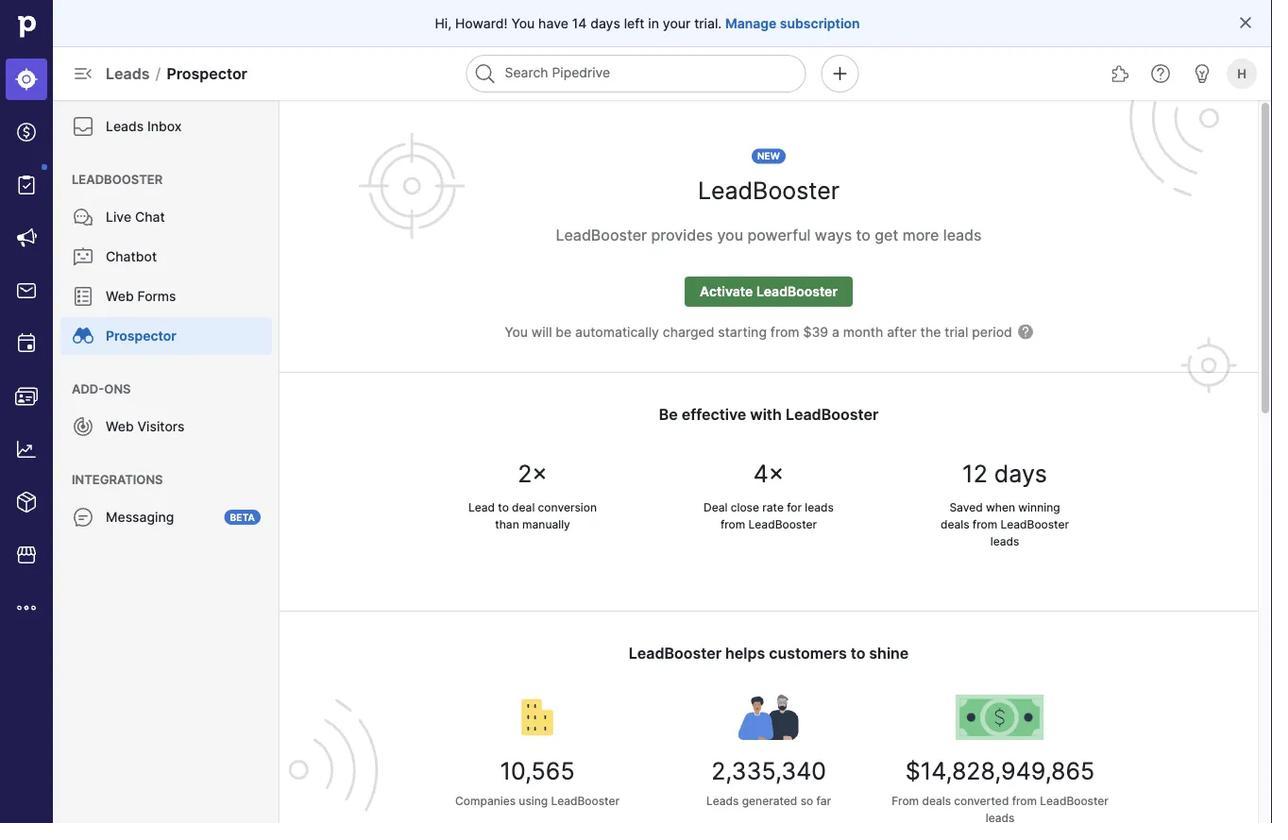 Task type: vqa. For each thing, say whether or not it's contained in the screenshot.
SAML configuration for your Identity Provider (IDP)
no



Task type: describe. For each thing, give the bounding box(es) containing it.
howard!
[[455, 15, 508, 31]]

left
[[624, 15, 645, 31]]

deals inside $14,828,949,971 from deals converted from leadbooster leads
[[922, 794, 951, 808]]

leadbooster inside $14,828,949,971 from deals converted from leadbooster leads
[[1040, 794, 1109, 808]]

12
[[962, 460, 988, 488]]

from inside $14,828,949,971 from deals converted from leadbooster leads
[[1012, 794, 1037, 808]]

0 vertical spatial you
[[511, 15, 535, 31]]

quick add image
[[829, 62, 851, 85]]

hi,
[[435, 15, 451, 31]]

prospector menu item
[[53, 317, 280, 355]]

after
[[887, 324, 917, 340]]

starting
[[718, 324, 767, 340]]

leads inside $14,828,949,971 from deals converted from leadbooster leads
[[986, 811, 1015, 824]]

marketplace image
[[15, 544, 38, 567]]

products image
[[15, 491, 38, 514]]

activities image
[[15, 332, 38, 355]]

close
[[731, 501, 759, 515]]

0 horizontal spatial color primary image
[[1018, 325, 1033, 340]]

lead to deal conversion than manually
[[468, 501, 597, 532]]

leadbooster provides you powerful ways to get more leads
[[556, 226, 982, 244]]

prospector link
[[60, 317, 272, 355]]

customers
[[769, 644, 847, 663]]

leads right more
[[943, 226, 982, 244]]

web visitors link
[[60, 408, 272, 446]]

leadbooster right with
[[786, 405, 879, 424]]

insights image
[[15, 438, 38, 461]]

converted
[[954, 794, 1009, 808]]

so
[[801, 794, 813, 808]]

h
[[1237, 66, 1246, 81]]

to inside lead to deal conversion than manually
[[498, 501, 509, 515]]

leads for leads inbox
[[106, 119, 144, 135]]

sales inbox image
[[15, 280, 38, 302]]

effective
[[682, 405, 746, 424]]

month
[[843, 324, 883, 340]]

the
[[920, 324, 941, 340]]

leads generated so far image
[[738, 695, 799, 740]]

leadbooster inside saved when winning deals from leadbooster leads
[[1001, 518, 1069, 532]]

far
[[816, 794, 831, 808]]

leads inside the 2,335,340 leads generated so far
[[706, 794, 739, 808]]

activate
[[700, 284, 753, 300]]

visitors
[[137, 419, 185, 435]]

trial
[[945, 324, 968, 340]]

lead
[[468, 501, 495, 515]]

prospector inside menu item
[[106, 328, 176, 344]]

charged
[[663, 324, 714, 340]]

10,565
[[500, 757, 575, 785]]

manually
[[522, 518, 570, 532]]

2,335,340
[[711, 757, 826, 785]]

live
[[106, 209, 131, 225]]

activate leadbooster
[[700, 284, 838, 300]]

color undefined image up campaigns image
[[15, 174, 38, 196]]

leads for leads / prospector
[[106, 64, 150, 83]]

leads inside saved when winning deals from leadbooster leads
[[990, 535, 1019, 549]]

home image
[[12, 12, 41, 41]]

more
[[903, 226, 939, 244]]

0 vertical spatial color primary image
[[1238, 15, 1253, 30]]

deals inside saved when winning deals from leadbooster leads
[[941, 518, 969, 532]]

for
[[787, 501, 802, 515]]

14
[[572, 15, 587, 31]]

leads / prospector
[[106, 64, 247, 83]]

from
[[892, 794, 919, 808]]

leads inbox
[[106, 119, 182, 135]]

inbox
[[147, 119, 182, 135]]

live chat
[[106, 209, 165, 225]]

more image
[[15, 597, 38, 620]]

contacts image
[[15, 385, 38, 408]]

have
[[538, 15, 568, 31]]

leadbooster down new
[[698, 177, 840, 205]]

2,335,340 leads generated so far
[[706, 757, 831, 808]]

0 vertical spatial to
[[856, 226, 871, 244]]

color undefined image for web
[[72, 285, 94, 308]]

/
[[155, 64, 161, 83]]

web visitors
[[106, 419, 185, 435]]

ways
[[815, 226, 852, 244]]

color undefined image for leads inbox
[[72, 115, 94, 138]]

integrations
[[72, 472, 163, 487]]

activate leadbooster button
[[685, 277, 853, 307]]

2×
[[518, 460, 548, 488]]

automatically
[[575, 324, 659, 340]]

chatbot
[[106, 249, 157, 265]]

add-
[[72, 382, 104, 396]]

web for web visitors
[[106, 419, 134, 435]]

saved when winning deals from leadbooster leads
[[941, 501, 1069, 549]]

leadbooster inside button
[[756, 284, 838, 300]]

be effective with leadbooster
[[659, 405, 879, 424]]

generated
[[742, 794, 797, 808]]

menu toggle image
[[72, 62, 94, 85]]

1 vertical spatial you
[[504, 324, 528, 340]]

beta
[[230, 512, 255, 523]]

chatbot link
[[60, 238, 272, 276]]

leadbooster inside menu
[[72, 172, 163, 187]]

deal close rate for leads from leadbooster
[[704, 501, 834, 532]]

manage subscription link
[[725, 14, 860, 33]]

leadbooster helps customers to shine
[[629, 644, 909, 663]]

1 vertical spatial days
[[994, 460, 1047, 488]]

color undefined image for chatbot
[[72, 246, 94, 268]]

powerful
[[747, 226, 811, 244]]

$14,828,949,971 from deals converted from leadbooster leads
[[892, 757, 1109, 824]]

messaging
[[106, 510, 174, 526]]

hi, howard! you have 14 days left in your  trial. manage subscription
[[435, 15, 860, 31]]



Task type: locate. For each thing, give the bounding box(es) containing it.
to
[[856, 226, 871, 244], [498, 501, 509, 515], [851, 644, 865, 663]]

provides
[[651, 226, 713, 244]]

3 color undefined image from the top
[[72, 325, 94, 348]]

leadbooster up the $39
[[756, 284, 838, 300]]

1 vertical spatial web
[[106, 419, 134, 435]]

trial.
[[694, 15, 722, 31]]

conversion
[[538, 501, 597, 515]]

be
[[556, 324, 572, 340]]

0 vertical spatial days
[[590, 15, 620, 31]]

from down the when
[[973, 518, 998, 532]]

leadbooster down rate at the bottom right of page
[[749, 518, 817, 532]]

from deals converted from leadbooster leads image
[[956, 695, 1045, 740]]

color undefined image for messaging
[[72, 506, 94, 529]]

1 vertical spatial color undefined image
[[72, 285, 94, 308]]

2 vertical spatial color undefined image
[[72, 325, 94, 348]]

leadbooster down $14,828,949,971
[[1040, 794, 1109, 808]]

leadbooster inside the 10,565 companies using leadbooster
[[551, 794, 619, 808]]

color undefined image for live
[[72, 206, 94, 229]]

be
[[659, 405, 678, 424]]

web down ons
[[106, 419, 134, 435]]

color undefined image up add-
[[72, 325, 94, 348]]

prospector down web forms
[[106, 328, 176, 344]]

deals
[[941, 518, 969, 532], [922, 794, 951, 808]]

you will be automatically charged starting from $39 a month after the trial period
[[504, 324, 1012, 340]]

color undefined image down 'integrations'
[[72, 506, 94, 529]]

using
[[519, 794, 548, 808]]

web forms link
[[60, 278, 272, 315]]

color undefined image inside prospector link
[[72, 325, 94, 348]]

leadbooster down winning
[[1001, 518, 1069, 532]]

deals right "from"
[[922, 794, 951, 808]]

sales assistant image
[[1191, 62, 1214, 85]]

web
[[106, 289, 134, 305], [106, 419, 134, 435]]

leadbooster left 'provides'
[[556, 226, 647, 244]]

web forms
[[106, 289, 176, 305]]

12 days
[[962, 460, 1047, 488]]

color undefined image inside live chat link
[[72, 206, 94, 229]]

color undefined image right sales inbox icon
[[72, 285, 94, 308]]

leads down the when
[[990, 535, 1019, 549]]

1 color undefined image from the top
[[72, 206, 94, 229]]

to up than in the left of the page
[[498, 501, 509, 515]]

from inside deal close rate for leads from leadbooster
[[720, 518, 745, 532]]

forms
[[137, 289, 176, 305]]

1 horizontal spatial days
[[994, 460, 1047, 488]]

color undefined image for web visitors
[[72, 416, 94, 438]]

deals down saved
[[941, 518, 969, 532]]

subscription
[[780, 15, 860, 31]]

h button
[[1223, 55, 1261, 93]]

menu item
[[0, 53, 53, 106]]

color undefined image
[[72, 115, 94, 138], [15, 174, 38, 196], [72, 246, 94, 268], [72, 416, 94, 438], [72, 506, 94, 529]]

new
[[757, 151, 780, 162]]

leads inbox link
[[60, 108, 272, 145]]

1 vertical spatial color primary image
[[1018, 325, 1033, 340]]

a
[[832, 324, 840, 340]]

color undefined image inside the leads inbox link
[[72, 115, 94, 138]]

1 horizontal spatial color primary image
[[1238, 15, 1253, 30]]

2 color undefined image from the top
[[72, 285, 94, 308]]

color undefined image inside chatbot "link"
[[72, 246, 94, 268]]

you
[[717, 226, 743, 244]]

ons
[[104, 382, 131, 396]]

menu
[[0, 0, 53, 824], [53, 100, 280, 824]]

leadbooster up live
[[72, 172, 163, 187]]

in
[[648, 15, 659, 31]]

0 vertical spatial deals
[[941, 518, 969, 532]]

10,565 companies using leadbooster
[[455, 757, 619, 808]]

leadbooster inside deal close rate for leads from leadbooster
[[749, 518, 817, 532]]

leads right for
[[805, 501, 834, 515]]

4×
[[753, 460, 784, 488]]

from inside saved when winning deals from leadbooster leads
[[973, 518, 998, 532]]

leadbooster left the helps
[[629, 644, 722, 663]]

color undefined image down add-
[[72, 416, 94, 438]]

0 vertical spatial color undefined image
[[72, 206, 94, 229]]

1 vertical spatial prospector
[[106, 328, 176, 344]]

Search Pipedrive field
[[466, 55, 806, 93]]

leads left inbox
[[106, 119, 144, 135]]

days up winning
[[994, 460, 1047, 488]]

color primary image
[[1238, 15, 1253, 30], [1018, 325, 1033, 340]]

menu containing leads inbox
[[53, 100, 280, 824]]

period
[[972, 324, 1012, 340]]

leads
[[106, 64, 150, 83], [106, 119, 144, 135], [706, 794, 739, 808]]

1 vertical spatial deals
[[922, 794, 951, 808]]

with
[[750, 405, 782, 424]]

deal
[[512, 501, 535, 515]]

color undefined image inside web visitors link
[[72, 416, 94, 438]]

leads image
[[15, 68, 38, 91]]

1 vertical spatial to
[[498, 501, 509, 515]]

manage
[[725, 15, 777, 31]]

get
[[875, 226, 898, 244]]

web for web forms
[[106, 289, 134, 305]]

helps
[[725, 644, 765, 663]]

leadbooster right using
[[551, 794, 619, 808]]

from down close
[[720, 518, 745, 532]]

to left get
[[856, 226, 871, 244]]

leadbooster
[[72, 172, 163, 187], [698, 177, 840, 205], [556, 226, 647, 244], [756, 284, 838, 300], [786, 405, 879, 424], [749, 518, 817, 532], [1001, 518, 1069, 532], [629, 644, 722, 663], [551, 794, 619, 808], [1040, 794, 1109, 808]]

deal
[[704, 501, 728, 515]]

winning
[[1018, 501, 1060, 515]]

from
[[770, 324, 800, 340], [720, 518, 745, 532], [973, 518, 998, 532], [1012, 794, 1037, 808]]

days
[[590, 15, 620, 31], [994, 460, 1047, 488]]

leads left generated
[[706, 794, 739, 808]]

leads inside deal close rate for leads from leadbooster
[[805, 501, 834, 515]]

2 vertical spatial leads
[[706, 794, 739, 808]]

color undefined image left live
[[72, 206, 94, 229]]

you left the have on the top left of the page
[[511, 15, 535, 31]]

leads
[[943, 226, 982, 244], [805, 501, 834, 515], [990, 535, 1019, 549], [986, 811, 1015, 824]]

you left will
[[504, 324, 528, 340]]

quick help image
[[1149, 62, 1172, 85]]

leads down "converted"
[[986, 811, 1015, 824]]

0 vertical spatial leads
[[106, 64, 150, 83]]

0 vertical spatial web
[[106, 289, 134, 305]]

$14,828,949,971
[[908, 757, 1093, 785]]

prospector right /
[[167, 64, 247, 83]]

2 vertical spatial to
[[851, 644, 865, 663]]

deals image
[[15, 121, 38, 144]]

color undefined image left chatbot
[[72, 246, 94, 268]]

companies using leadbooster image
[[515, 695, 560, 740]]

prospector
[[167, 64, 247, 83], [106, 328, 176, 344]]

color primary image right period
[[1018, 325, 1033, 340]]

companies
[[455, 794, 516, 808]]

rate
[[762, 501, 784, 515]]

live chat link
[[60, 198, 272, 236]]

web left forms
[[106, 289, 134, 305]]

when
[[986, 501, 1015, 515]]

color undefined image
[[72, 206, 94, 229], [72, 285, 94, 308], [72, 325, 94, 348]]

color primary image up h
[[1238, 15, 1253, 30]]

1 vertical spatial leads
[[106, 119, 144, 135]]

campaigns image
[[15, 227, 38, 249]]

will
[[532, 324, 552, 340]]

1 web from the top
[[106, 289, 134, 305]]

add-ons
[[72, 382, 131, 396]]

shine
[[869, 644, 909, 663]]

you
[[511, 15, 535, 31], [504, 324, 528, 340]]

leads left /
[[106, 64, 150, 83]]

0 vertical spatial prospector
[[167, 64, 247, 83]]

than
[[495, 518, 519, 532]]

saved
[[949, 501, 983, 515]]

from down $14,828,949,971
[[1012, 794, 1037, 808]]

2 web from the top
[[106, 419, 134, 435]]

color undefined image inside web forms link
[[72, 285, 94, 308]]

from left the $39
[[770, 324, 800, 340]]

0 horizontal spatial days
[[590, 15, 620, 31]]

$39
[[803, 324, 828, 340]]

leads inside menu
[[106, 119, 144, 135]]

to left shine
[[851, 644, 865, 663]]

days right 14
[[590, 15, 620, 31]]

color undefined image down the menu toggle icon
[[72, 115, 94, 138]]

your
[[663, 15, 691, 31]]

chat
[[135, 209, 165, 225]]



